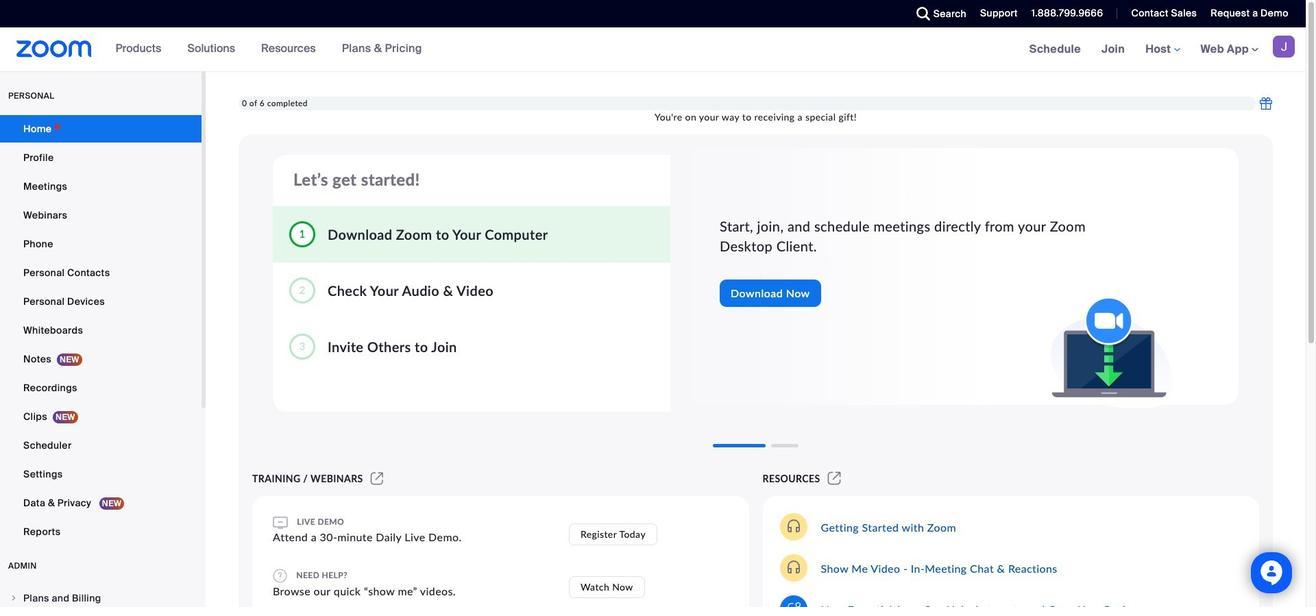 Task type: describe. For each thing, give the bounding box(es) containing it.
right image
[[10, 594, 18, 603]]

window new image
[[826, 473, 843, 485]]

meetings navigation
[[1019, 27, 1306, 72]]

zoom logo image
[[16, 40, 92, 58]]



Task type: locate. For each thing, give the bounding box(es) containing it.
window new image
[[369, 473, 385, 485]]

product information navigation
[[105, 27, 433, 71]]

banner
[[0, 27, 1306, 72]]

menu item
[[0, 585, 202, 607]]

personal menu menu
[[0, 115, 202, 547]]

profile picture image
[[1273, 36, 1295, 58]]



Task type: vqa. For each thing, say whether or not it's contained in the screenshot.
product information navigation
yes



